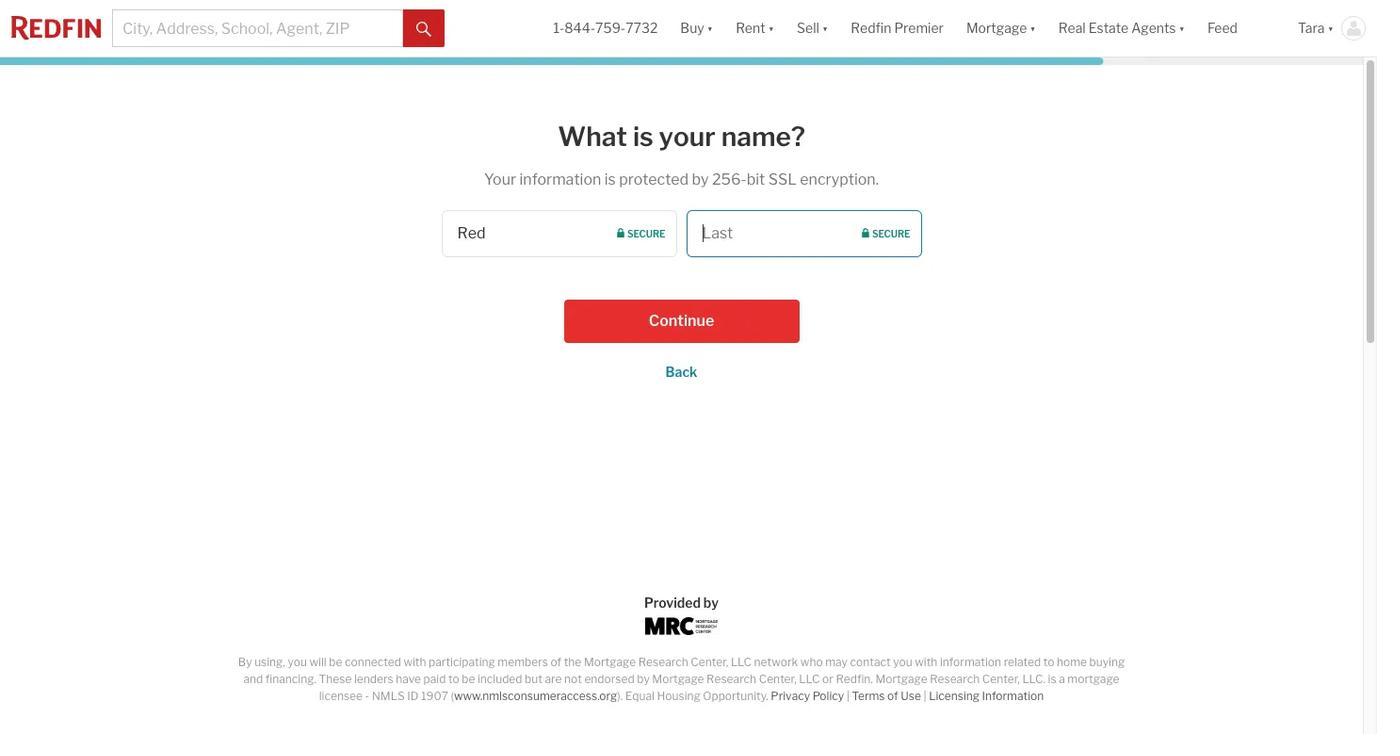 Task type: locate. For each thing, give the bounding box(es) containing it.
0 horizontal spatial center,
[[691, 655, 729, 669]]

paid
[[424, 672, 446, 686]]

by using, you will be connected with participating members of the mortgage research center, llc network who may contact you with information related to home buying and financing. these lenders have paid to be included but are not endorsed by mortgage research center, llc or redfin. mortgage research center, llc. is a mortgage licensee - nmls id 1907 (
[[238, 655, 1126, 703]]

buy ▾ button
[[681, 0, 714, 57]]

center, up the opportunity.
[[691, 655, 729, 669]]

rent ▾ button
[[725, 0, 786, 57]]

1 horizontal spatial to
[[1044, 655, 1055, 669]]

2 vertical spatial by
[[637, 672, 650, 686]]

▾ right agents
[[1180, 20, 1186, 36]]

mortgage ▾ button
[[967, 0, 1037, 57]]

1 vertical spatial information
[[941, 655, 1002, 669]]

housing
[[657, 689, 701, 703]]

of for members
[[551, 655, 562, 669]]

1 horizontal spatial |
[[924, 689, 927, 703]]

mortgage up use
[[876, 672, 928, 686]]

information up licensing information link
[[941, 655, 1002, 669]]

center, up information
[[983, 672, 1021, 686]]

www.nmlsconsumeraccess.org link
[[454, 689, 618, 703]]

may
[[826, 655, 848, 669]]

0 horizontal spatial to
[[449, 672, 460, 686]]

is up "protected"
[[633, 121, 654, 153]]

1 horizontal spatial llc
[[800, 672, 820, 686]]

information
[[520, 170, 602, 188], [941, 655, 1002, 669]]

0 horizontal spatial you
[[288, 655, 307, 669]]

▾ inside mortgage ▾ dropdown button
[[1030, 20, 1037, 36]]

0 vertical spatial of
[[551, 655, 562, 669]]

information inside by using, you will be connected with participating members of the mortgage research center, llc network who may contact you with information related to home buying and financing. these lenders have paid to be included but are not endorsed by mortgage research center, llc or redfin. mortgage research center, llc. is a mortgage licensee - nmls id 1907 (
[[941, 655, 1002, 669]]

be up these
[[329, 655, 343, 669]]

by up equal
[[637, 672, 650, 686]]

2 horizontal spatial is
[[1049, 672, 1057, 686]]

0 horizontal spatial is
[[605, 170, 616, 188]]

0 vertical spatial llc
[[731, 655, 752, 669]]

by up the 'mortgage research center' "image"
[[704, 595, 719, 611]]

▾ right buy in the top of the page
[[707, 20, 714, 36]]

| right use
[[924, 689, 927, 703]]

is left "protected"
[[605, 170, 616, 188]]

sell ▾
[[797, 20, 829, 36]]

research up housing
[[639, 655, 689, 669]]

llc up the opportunity.
[[731, 655, 752, 669]]

844-
[[565, 20, 596, 36]]

▾ inside buy ▾ dropdown button
[[707, 20, 714, 36]]

back
[[666, 363, 698, 379]]

mortgage up housing
[[653, 672, 705, 686]]

5 ▾ from the left
[[1180, 20, 1186, 36]]

| down redfin.
[[847, 689, 850, 703]]

using,
[[255, 655, 285, 669]]

not
[[565, 672, 582, 686]]

▾ inside rent ▾ dropdown button
[[769, 20, 775, 36]]

3 ▾ from the left
[[823, 20, 829, 36]]

to up (
[[449, 672, 460, 686]]

Last text field
[[687, 210, 922, 257]]

be down the participating
[[462, 672, 475, 686]]

with up use
[[915, 655, 938, 669]]

0 vertical spatial to
[[1044, 655, 1055, 669]]

1 ▾ from the left
[[707, 20, 714, 36]]

rent
[[736, 20, 766, 36]]

redfin.
[[836, 672, 874, 686]]

1 vertical spatial to
[[449, 672, 460, 686]]

you
[[288, 655, 307, 669], [894, 655, 913, 669]]

0 horizontal spatial |
[[847, 689, 850, 703]]

1 horizontal spatial you
[[894, 655, 913, 669]]

privacy
[[771, 689, 811, 703]]

contact
[[851, 655, 891, 669]]

your name?
[[659, 121, 806, 153]]

use
[[901, 689, 922, 703]]

▾ inside sell ▾ dropdown button
[[823, 20, 829, 36]]

2 vertical spatial is
[[1049, 672, 1057, 686]]

1 vertical spatial by
[[704, 595, 719, 611]]

▾ for sell ▾
[[823, 20, 829, 36]]

by left the 256-
[[692, 170, 709, 188]]

provided
[[645, 595, 701, 611]]

1 horizontal spatial center,
[[759, 672, 797, 686]]

|
[[847, 689, 850, 703], [924, 689, 927, 703]]

1 horizontal spatial be
[[462, 672, 475, 686]]

2 ▾ from the left
[[769, 20, 775, 36]]

mortgage
[[967, 20, 1028, 36], [584, 655, 636, 669], [653, 672, 705, 686], [876, 672, 928, 686]]

1 horizontal spatial with
[[915, 655, 938, 669]]

1907
[[421, 689, 448, 703]]

by
[[692, 170, 709, 188], [704, 595, 719, 611], [637, 672, 650, 686]]

members
[[498, 655, 549, 669]]

your
[[484, 170, 517, 188]]

of left use
[[888, 689, 899, 703]]

you up financing. on the bottom left
[[288, 655, 307, 669]]

mortgage ▾
[[967, 20, 1037, 36]]

▾ right rent
[[769, 20, 775, 36]]

mortgage
[[1068, 672, 1120, 686]]

of inside by using, you will be connected with participating members of the mortgage research center, llc network who may contact you with information related to home buying and financing. these lenders have paid to be included but are not endorsed by mortgage research center, llc or redfin. mortgage research center, llc. is a mortgage licensee - nmls id 1907 (
[[551, 655, 562, 669]]

research up the licensing
[[930, 672, 980, 686]]

with
[[404, 655, 426, 669], [915, 655, 938, 669]]

▾ left real
[[1030, 20, 1037, 36]]

1 vertical spatial is
[[605, 170, 616, 188]]

information down what
[[520, 170, 602, 188]]

llc.
[[1023, 672, 1046, 686]]

financing.
[[266, 672, 317, 686]]

1 vertical spatial of
[[888, 689, 899, 703]]

0 horizontal spatial with
[[404, 655, 426, 669]]

0 horizontal spatial research
[[639, 655, 689, 669]]

▾ right the sell
[[823, 20, 829, 36]]

real estate agents ▾ link
[[1059, 0, 1186, 57]]

mortgage up the endorsed
[[584, 655, 636, 669]]

research up the opportunity.
[[707, 672, 757, 686]]

continue button
[[564, 299, 800, 343]]

is
[[633, 121, 654, 153], [605, 170, 616, 188], [1049, 672, 1057, 686]]

to
[[1044, 655, 1055, 669], [449, 672, 460, 686]]

0 horizontal spatial be
[[329, 655, 343, 669]]

mortgage left real
[[967, 20, 1028, 36]]

0 horizontal spatial llc
[[731, 655, 752, 669]]

premier
[[895, 20, 944, 36]]

0 horizontal spatial of
[[551, 655, 562, 669]]

1 horizontal spatial is
[[633, 121, 654, 153]]

1 horizontal spatial research
[[707, 672, 757, 686]]

4 ▾ from the left
[[1030, 20, 1037, 36]]

0 vertical spatial information
[[520, 170, 602, 188]]

▾
[[707, 20, 714, 36], [769, 20, 775, 36], [823, 20, 829, 36], [1030, 20, 1037, 36], [1180, 20, 1186, 36], [1329, 20, 1335, 36]]

0 vertical spatial be
[[329, 655, 343, 669]]

1 horizontal spatial of
[[888, 689, 899, 703]]

real estate agents ▾
[[1059, 20, 1186, 36]]

is left a
[[1049, 672, 1057, 686]]

llc up privacy policy link
[[800, 672, 820, 686]]

1 horizontal spatial information
[[941, 655, 1002, 669]]

of
[[551, 655, 562, 669], [888, 689, 899, 703]]

center, down network
[[759, 672, 797, 686]]

to up llc.
[[1044, 655, 1055, 669]]

with up have
[[404, 655, 426, 669]]

licensee
[[319, 689, 363, 703]]

First text field
[[442, 210, 677, 257]]

sell ▾ button
[[786, 0, 840, 57]]

6 ▾ from the left
[[1329, 20, 1335, 36]]

rent ▾
[[736, 20, 775, 36]]

licensing
[[929, 689, 980, 703]]

is inside by using, you will be connected with participating members of the mortgage research center, llc network who may contact you with information related to home buying and financing. these lenders have paid to be included but are not endorsed by mortgage research center, llc or redfin. mortgage research center, llc. is a mortgage licensee - nmls id 1907 (
[[1049, 672, 1057, 686]]

of left the
[[551, 655, 562, 669]]

you right 'contact'
[[894, 655, 913, 669]]

be
[[329, 655, 343, 669], [462, 672, 475, 686]]

1 you from the left
[[288, 655, 307, 669]]

but
[[525, 672, 543, 686]]

mortgage research center image
[[645, 617, 719, 635]]

id
[[407, 689, 419, 703]]

redfin
[[851, 20, 892, 36]]

▾ right tara
[[1329, 20, 1335, 36]]

have
[[396, 672, 421, 686]]

llc
[[731, 655, 752, 669], [800, 672, 820, 686]]

256-
[[712, 170, 747, 188]]

submit search image
[[416, 21, 431, 37]]

rent ▾ button
[[736, 0, 775, 57]]

will
[[310, 655, 327, 669]]

buying
[[1090, 655, 1126, 669]]

1 vertical spatial be
[[462, 672, 475, 686]]

research
[[639, 655, 689, 669], [707, 672, 757, 686], [930, 672, 980, 686]]

2 horizontal spatial center,
[[983, 672, 1021, 686]]

endorsed
[[585, 672, 635, 686]]

redfin premier
[[851, 20, 944, 36]]



Task type: describe. For each thing, give the bounding box(es) containing it.
these
[[319, 672, 352, 686]]

by inside by using, you will be connected with participating members of the mortgage research center, llc network who may contact you with information related to home buying and financing. these lenders have paid to be included but are not endorsed by mortgage research center, llc or redfin. mortgage research center, llc. is a mortgage licensee - nmls id 1907 (
[[637, 672, 650, 686]]

buy ▾ button
[[670, 0, 725, 57]]

licensing information link
[[929, 689, 1045, 703]]

redfin premier button
[[840, 0, 956, 57]]

1 | from the left
[[847, 689, 850, 703]]

privacy policy link
[[771, 689, 845, 703]]

the
[[564, 655, 582, 669]]

what
[[558, 121, 628, 153]]

your information is protected by 256-bit ssl encryption.
[[484, 170, 879, 188]]

0 vertical spatial by
[[692, 170, 709, 188]]

sell ▾ button
[[797, 0, 829, 57]]

0 vertical spatial is
[[633, 121, 654, 153]]

▾ for mortgage ▾
[[1030, 20, 1037, 36]]

home
[[1057, 655, 1088, 669]]

buy ▾
[[681, 20, 714, 36]]

sell
[[797, 20, 820, 36]]

by
[[238, 655, 252, 669]]

▾ for buy ▾
[[707, 20, 714, 36]]

1 with from the left
[[404, 655, 426, 669]]

ssl encryption.
[[769, 170, 879, 188]]

1-844-759-7732
[[554, 20, 658, 36]]

2 | from the left
[[924, 689, 927, 703]]

policy
[[813, 689, 845, 703]]

2 horizontal spatial research
[[930, 672, 980, 686]]

lenders
[[354, 672, 394, 686]]

and
[[244, 672, 263, 686]]

provided by
[[645, 595, 719, 611]]

are
[[545, 672, 562, 686]]

network
[[755, 655, 799, 669]]

▾ inside the real estate agents ▾ link
[[1180, 20, 1186, 36]]

feed
[[1208, 20, 1238, 36]]

tara ▾
[[1299, 20, 1335, 36]]

estate
[[1089, 20, 1129, 36]]

real estate agents ▾ button
[[1048, 0, 1197, 57]]

equal
[[626, 689, 655, 703]]

participating
[[429, 655, 496, 669]]

1 vertical spatial llc
[[800, 672, 820, 686]]

1-
[[554, 20, 565, 36]]

www.nmlsconsumeraccess.org
[[454, 689, 618, 703]]

).
[[618, 689, 623, 703]]

buy
[[681, 20, 705, 36]]

who
[[801, 655, 823, 669]]

protected
[[619, 170, 689, 188]]

-
[[365, 689, 370, 703]]

tara
[[1299, 20, 1326, 36]]

▾ for rent ▾
[[769, 20, 775, 36]]

terms
[[852, 689, 885, 703]]

mortgage inside dropdown button
[[967, 20, 1028, 36]]

0 horizontal spatial information
[[520, 170, 602, 188]]

continue
[[649, 312, 715, 329]]

2 with from the left
[[915, 655, 938, 669]]

www.nmlsconsumeraccess.org ). equal housing opportunity. privacy policy | terms of use | licensing information
[[454, 689, 1045, 703]]

2 you from the left
[[894, 655, 913, 669]]

▾ for tara ▾
[[1329, 20, 1335, 36]]

real
[[1059, 20, 1086, 36]]

of for terms
[[888, 689, 899, 703]]

(
[[451, 689, 454, 703]]

back button
[[666, 363, 698, 379]]

included
[[478, 672, 523, 686]]

agents
[[1132, 20, 1177, 36]]

nmls
[[372, 689, 405, 703]]

bit
[[747, 170, 766, 188]]

what is your name?
[[558, 121, 806, 153]]

759-
[[596, 20, 626, 36]]

feed button
[[1197, 0, 1287, 57]]

or
[[823, 672, 834, 686]]

7732
[[626, 20, 658, 36]]

1-844-759-7732 link
[[554, 20, 658, 36]]

City, Address, School, Agent, ZIP search field
[[112, 9, 403, 47]]

opportunity.
[[703, 689, 769, 703]]

a
[[1060, 672, 1066, 686]]

connected
[[345, 655, 401, 669]]

information
[[983, 689, 1045, 703]]

related
[[1004, 655, 1042, 669]]

terms of use link
[[852, 689, 922, 703]]

mortgage ▾ button
[[956, 0, 1048, 57]]



Task type: vqa. For each thing, say whether or not it's contained in the screenshot.
the transportation near 1774 alki ave sw
no



